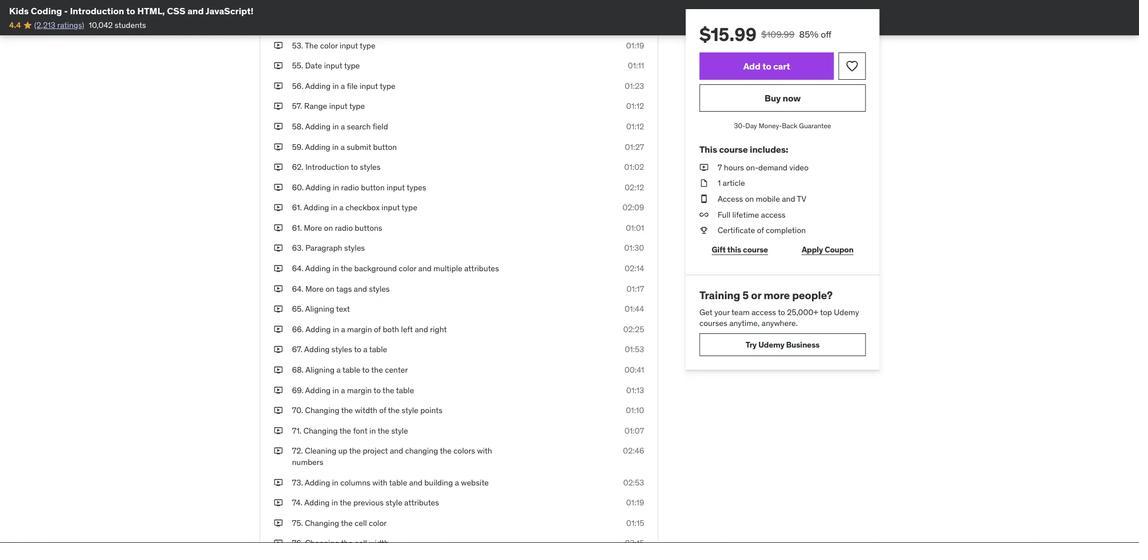 Task type: describe. For each thing, give the bounding box(es) containing it.
00:41
[[625, 365, 645, 375]]

aligning for 65.
[[305, 304, 335, 314]]

xsmall image for 64. more on tags and styles
[[274, 283, 283, 295]]

css
[[167, 5, 186, 17]]

xsmall image for 68. aligning a table to the center
[[274, 365, 283, 376]]

in for 56.
[[333, 81, 339, 91]]

to inside training 5 or more people? get your team access to 25,000+ top udemy courses anytime, anywhere.
[[778, 307, 786, 317]]

70. changing the witdth of the style points
[[292, 405, 443, 416]]

61. more on radio buttons
[[292, 223, 383, 233]]

file
[[347, 81, 358, 91]]

1 vertical spatial course
[[744, 244, 769, 255]]

63.
[[292, 243, 304, 253]]

more for 64.
[[306, 284, 324, 294]]

table down 72. cleaning up the project and changing the colors with numbers
[[390, 477, 408, 488]]

training
[[700, 289, 741, 302]]

2 vertical spatial color
[[369, 518, 387, 528]]

69.
[[292, 385, 304, 395]]

58.
[[292, 121, 304, 132]]

right
[[430, 324, 447, 335]]

02:53
[[624, 477, 645, 488]]

and left building at the left bottom of the page
[[409, 477, 423, 488]]

adding for 69.
[[305, 385, 331, 395]]

the left cell
[[341, 518, 353, 528]]

checkbox
[[346, 202, 380, 213]]

xsmall image for 61. more on radio buttons
[[274, 222, 283, 234]]

styles down buttons
[[344, 243, 365, 253]]

business
[[787, 340, 820, 350]]

type up search
[[349, 101, 365, 111]]

your
[[715, 307, 730, 317]]

01:19 for 74. adding in the previous style attributes
[[627, 498, 645, 508]]

55. date input type
[[292, 60, 360, 71]]

both
[[383, 324, 399, 335]]

0 vertical spatial on
[[746, 194, 755, 204]]

a down 67. adding styles to a table
[[337, 365, 341, 375]]

now
[[783, 92, 801, 104]]

25,000+
[[788, 307, 819, 317]]

70.
[[292, 405, 303, 416]]

the down center
[[383, 385, 395, 395]]

multiple
[[434, 263, 463, 274]]

types
[[407, 182, 427, 192]]

full lifetime access
[[718, 209, 786, 220]]

type right file
[[380, 81, 396, 91]]

xsmall image for 70. changing the witdth of the style points
[[274, 405, 283, 416]]

anytime,
[[730, 318, 760, 328]]

gift
[[712, 244, 726, 255]]

a down "66. adding in a margin of both left and right"
[[363, 345, 368, 355]]

02:46
[[623, 446, 645, 456]]

day
[[746, 121, 758, 130]]

73.
[[292, 477, 303, 488]]

01:07
[[625, 426, 645, 436]]

01:01
[[626, 223, 645, 233]]

input up 55. date input type
[[340, 40, 358, 50]]

71. changing the font in the style
[[292, 426, 408, 436]]

the up project
[[378, 426, 390, 436]]

0 vertical spatial button
[[373, 142, 397, 152]]

01:10
[[626, 405, 645, 416]]

coupon
[[825, 244, 854, 255]]

the right witdth
[[388, 405, 400, 416]]

65.
[[292, 304, 304, 314]]

adding for 73.
[[305, 477, 330, 488]]

udemy inside training 5 or more people? get your team access to 25,000+ top udemy courses anytime, anywhere.
[[835, 307, 860, 317]]

includes:
[[750, 144, 789, 155]]

submit
[[347, 142, 371, 152]]

7 hours on-demand video
[[718, 162, 809, 172]]

a left website
[[455, 477, 459, 488]]

65. aligning text
[[292, 304, 350, 314]]

xsmall image for 69. adding in a margin to the table
[[274, 385, 283, 396]]

75. changing the cell color
[[292, 518, 387, 528]]

01:19 for 53. the color input type
[[627, 40, 645, 50]]

61. adding in a checkbox input type
[[292, 202, 418, 213]]

61. for 61. more on radio buttons
[[292, 223, 302, 233]]

0 vertical spatial access
[[762, 209, 786, 220]]

style for 71. changing the font in the style
[[392, 426, 408, 436]]

buy now button
[[700, 84, 866, 112]]

64. for 64. more on tags and styles
[[292, 284, 304, 294]]

2 vertical spatial of
[[380, 405, 386, 416]]

in for 69.
[[333, 385, 339, 395]]

project
[[363, 446, 388, 456]]

and right left
[[415, 324, 428, 335]]

66. adding in a margin of both left and right
[[292, 324, 447, 335]]

cart
[[774, 60, 791, 72]]

buttons
[[355, 223, 383, 233]]

$15.99
[[700, 23, 757, 46]]

access on mobile and tv
[[718, 194, 807, 204]]

the right up
[[349, 446, 361, 456]]

changing for 75.
[[305, 518, 339, 528]]

on for buttons
[[324, 223, 333, 233]]

5
[[743, 289, 749, 302]]

74.
[[292, 498, 303, 508]]

01:44
[[625, 304, 645, 314]]

styles up 68. aligning a table to the center
[[332, 345, 352, 355]]

tv
[[797, 194, 807, 204]]

xsmall image for 73. adding in columns with table and building a website
[[274, 477, 283, 488]]

full
[[718, 209, 731, 220]]

and left tv
[[783, 194, 796, 204]]

a for 69.
[[341, 385, 345, 395]]

input right the date
[[324, 60, 343, 71]]

xsmall image for 57. range input type
[[274, 101, 283, 112]]

01:17
[[627, 284, 645, 294]]

1 article
[[718, 178, 746, 188]]

-
[[64, 5, 68, 17]]

this course includes:
[[700, 144, 789, 155]]

adding for 58.
[[305, 121, 331, 132]]

more for 61.
[[304, 223, 322, 233]]

(2,213
[[34, 20, 55, 30]]

margin for to
[[347, 385, 372, 395]]

xsmall image for 66. adding in a margin of both left and right
[[274, 324, 283, 335]]

the up "tags"
[[341, 263, 353, 274]]

xsmall image for 53. the color input type
[[274, 40, 283, 51]]

01:13
[[627, 385, 645, 395]]

60. adding in radio button input types
[[292, 182, 427, 192]]

people?
[[793, 289, 833, 302]]

56.
[[292, 81, 304, 91]]

the up 75. changing the cell color
[[340, 498, 352, 508]]

training 5 or more people? get your team access to 25,000+ top udemy courses anytime, anywhere.
[[700, 289, 860, 328]]

and right css
[[188, 5, 204, 17]]

in for 73.
[[332, 477, 339, 488]]

table up 69. adding in a margin to the table
[[343, 365, 361, 375]]

more
[[764, 289, 790, 302]]

74. adding in the previous style attributes
[[292, 498, 439, 508]]

center
[[385, 365, 408, 375]]

the left font
[[340, 426, 351, 436]]

in for 58.
[[333, 121, 339, 132]]

0 horizontal spatial attributes
[[405, 498, 439, 508]]

1
[[718, 178, 721, 188]]

$15.99 $109.99 85% off
[[700, 23, 832, 46]]

0 horizontal spatial introduction
[[70, 5, 124, 17]]

witdth
[[355, 405, 378, 416]]

apply coupon button
[[790, 238, 866, 261]]

colors
[[454, 446, 476, 456]]

mobile
[[756, 194, 781, 204]]

margin for of
[[347, 324, 372, 335]]

2 01:12 from the top
[[627, 121, 645, 132]]

and inside 72. cleaning up the project and changing the colors with numbers
[[390, 446, 403, 456]]

building
[[425, 477, 453, 488]]

input up 58. adding in a search field
[[329, 101, 348, 111]]

68. aligning a table to the center
[[292, 365, 408, 375]]

0 vertical spatial attributes
[[465, 263, 499, 274]]

59. adding in a submit button
[[292, 142, 397, 152]]

68.
[[292, 365, 304, 375]]

add
[[744, 60, 761, 72]]

wishlist image
[[846, 59, 860, 73]]

to inside button
[[763, 60, 772, 72]]

style for 70. changing the witdth of the style points
[[402, 405, 419, 416]]

previous
[[354, 498, 384, 508]]

paragraph
[[306, 243, 343, 253]]

59.
[[292, 142, 303, 152]]



Task type: locate. For each thing, give the bounding box(es) containing it.
2 horizontal spatial color
[[399, 263, 417, 274]]

aligning for 68.
[[306, 365, 335, 375]]

1 vertical spatial button
[[361, 182, 385, 192]]

table
[[369, 345, 387, 355], [343, 365, 361, 375], [396, 385, 414, 395], [390, 477, 408, 488]]

margin
[[347, 324, 372, 335], [347, 385, 372, 395]]

buy
[[765, 92, 781, 104]]

try udemy business
[[746, 340, 820, 350]]

xsmall image for 56. adding in a file input type
[[274, 80, 283, 92]]

1 vertical spatial udemy
[[759, 340, 785, 350]]

input right checkbox
[[382, 202, 400, 213]]

in left columns
[[332, 477, 339, 488]]

table down "66. adding in a margin of both left and right"
[[369, 345, 387, 355]]

0 vertical spatial introduction
[[70, 5, 124, 17]]

more
[[304, 223, 322, 233], [306, 284, 324, 294]]

30-
[[735, 121, 746, 130]]

2 vertical spatial on
[[326, 284, 335, 294]]

adding right 69.
[[305, 385, 331, 395]]

1 vertical spatial attributes
[[405, 498, 439, 508]]

adding for 66.
[[306, 324, 331, 335]]

adding for 61.
[[304, 202, 329, 213]]

adding right 73.
[[305, 477, 330, 488]]

style down the '73. adding in columns with table and building a website'
[[386, 498, 403, 508]]

attributes
[[465, 263, 499, 274], [405, 498, 439, 508]]

61. for 61. adding in a checkbox input type
[[292, 202, 302, 213]]

1 horizontal spatial introduction
[[306, 162, 349, 172]]

a for 58.
[[341, 121, 345, 132]]

0 horizontal spatial color
[[320, 40, 338, 50]]

completion
[[766, 225, 806, 235]]

apply
[[802, 244, 824, 255]]

01:23
[[625, 81, 645, 91]]

font
[[353, 426, 368, 436]]

in up 64. more on tags and styles
[[333, 263, 339, 274]]

57. range input type
[[292, 101, 365, 111]]

63. paragraph styles
[[292, 243, 365, 253]]

0 horizontal spatial with
[[373, 477, 388, 488]]

in up 67. adding styles to a table
[[333, 324, 339, 335]]

adding right 60.
[[306, 182, 331, 192]]

the left witdth
[[341, 405, 353, 416]]

changing up cleaning
[[304, 426, 338, 436]]

0 vertical spatial more
[[304, 223, 322, 233]]

xsmall image for 62. introduction to styles
[[274, 162, 283, 173]]

a for 59.
[[341, 142, 345, 152]]

in down 68. aligning a table to the center
[[333, 385, 339, 395]]

xsmall image
[[274, 162, 283, 173], [274, 182, 283, 193], [700, 193, 709, 205], [700, 209, 709, 220], [274, 222, 283, 234], [700, 225, 709, 236], [274, 243, 283, 254], [274, 304, 283, 315], [274, 324, 283, 335], [274, 344, 283, 355], [274, 365, 283, 376], [274, 405, 283, 416], [274, 425, 283, 437], [274, 518, 283, 529]]

a for 66.
[[341, 324, 346, 335]]

xsmall image for 58. adding in a search field
[[274, 121, 283, 132]]

tags
[[337, 284, 352, 294]]

0 vertical spatial 01:12
[[627, 101, 645, 111]]

color right the background
[[399, 263, 417, 274]]

0 vertical spatial with
[[477, 446, 493, 456]]

access down "mobile" on the right of the page
[[762, 209, 786, 220]]

with inside 72. cleaning up the project and changing the colors with numbers
[[477, 446, 493, 456]]

64. adding in the background color and multiple attributes
[[292, 263, 499, 274]]

53. the color input type
[[292, 40, 376, 50]]

61.
[[292, 202, 302, 213], [292, 223, 302, 233]]

64. for 64. adding in the background color and multiple attributes
[[292, 263, 304, 274]]

1 01:19 from the top
[[627, 40, 645, 50]]

01:12 down '01:23' at the top
[[627, 101, 645, 111]]

01:19 up 01:11
[[627, 40, 645, 50]]

aligning right 65.
[[305, 304, 335, 314]]

1 vertical spatial 01:19
[[627, 498, 645, 508]]

xsmall image for 63. paragraph styles
[[274, 243, 283, 254]]

0 vertical spatial udemy
[[835, 307, 860, 317]]

on left "tags"
[[326, 284, 335, 294]]

1 vertical spatial more
[[306, 284, 324, 294]]

this
[[700, 144, 718, 155]]

the left colors
[[440, 446, 452, 456]]

and left multiple
[[419, 263, 432, 274]]

in up 75. changing the cell color
[[332, 498, 338, 508]]

in down the 62. introduction to styles
[[333, 182, 339, 192]]

1 vertical spatial with
[[373, 477, 388, 488]]

styles
[[360, 162, 381, 172], [344, 243, 365, 253], [369, 284, 390, 294], [332, 345, 352, 355]]

changing right 70.
[[305, 405, 340, 416]]

hours
[[725, 162, 745, 172]]

73. adding in columns with table and building a website
[[292, 477, 489, 488]]

in down 57. range input type
[[333, 121, 339, 132]]

color right the the
[[320, 40, 338, 50]]

xsmall image for 55. date input type
[[274, 60, 283, 71]]

try udemy business link
[[700, 334, 866, 356]]

85%
[[800, 28, 819, 40]]

01:02
[[625, 162, 645, 172]]

type up file
[[344, 60, 360, 71]]

changing
[[405, 446, 438, 456]]

in left file
[[333, 81, 339, 91]]

background
[[355, 263, 397, 274]]

team
[[732, 307, 750, 317]]

a for 61.
[[340, 202, 344, 213]]

the
[[305, 40, 318, 50]]

to up 70. changing the witdth of the style points
[[374, 385, 381, 395]]

type up 55. date input type
[[360, 40, 376, 50]]

02:14
[[625, 263, 645, 274]]

radio for button
[[341, 182, 359, 192]]

in
[[333, 81, 339, 91], [333, 121, 339, 132], [333, 142, 339, 152], [333, 182, 339, 192], [331, 202, 338, 213], [333, 263, 339, 274], [333, 324, 339, 335], [333, 385, 339, 395], [370, 426, 376, 436], [332, 477, 339, 488], [332, 498, 338, 508]]

article
[[723, 178, 746, 188]]

more up paragraph
[[304, 223, 322, 233]]

10,042 students
[[89, 20, 146, 30]]

style left points
[[402, 405, 419, 416]]

1 horizontal spatial attributes
[[465, 263, 499, 274]]

top
[[821, 307, 833, 317]]

61. up 63.
[[292, 223, 302, 233]]

adding right 56.
[[305, 81, 331, 91]]

radio
[[341, 182, 359, 192], [335, 223, 353, 233]]

points
[[421, 405, 443, 416]]

1 vertical spatial access
[[752, 307, 777, 317]]

1 horizontal spatial with
[[477, 446, 493, 456]]

changing
[[305, 405, 340, 416], [304, 426, 338, 436], [305, 518, 339, 528]]

changing for 71.
[[304, 426, 338, 436]]

javascript!
[[206, 5, 254, 17]]

styles down the background
[[369, 284, 390, 294]]

58. adding in a search field
[[292, 121, 388, 132]]

01:11
[[628, 60, 645, 71]]

2 vertical spatial style
[[386, 498, 403, 508]]

1 64. from the top
[[292, 263, 304, 274]]

a left submit
[[341, 142, 345, 152]]

on for and
[[326, 284, 335, 294]]

0 vertical spatial 64.
[[292, 263, 304, 274]]

gift this course
[[712, 244, 769, 255]]

0 vertical spatial 01:19
[[627, 40, 645, 50]]

on
[[746, 194, 755, 204], [324, 223, 333, 233], [326, 284, 335, 294]]

xsmall image for 72. cleaning up the project and changing the colors with numbers
[[274, 446, 283, 457]]

access inside training 5 or more people? get your team access to 25,000+ top udemy courses anytime, anywhere.
[[752, 307, 777, 317]]

button down field
[[373, 142, 397, 152]]

a
[[341, 81, 345, 91], [341, 121, 345, 132], [341, 142, 345, 152], [340, 202, 344, 213], [341, 324, 346, 335], [363, 345, 368, 355], [337, 365, 341, 375], [341, 385, 345, 395], [455, 477, 459, 488]]

64. more on tags and styles
[[292, 284, 390, 294]]

2 61. from the top
[[292, 223, 302, 233]]

ratings)
[[57, 20, 84, 30]]

1 vertical spatial 01:12
[[627, 121, 645, 132]]

0 horizontal spatial udemy
[[759, 340, 785, 350]]

57.
[[292, 101, 302, 111]]

margin down text
[[347, 324, 372, 335]]

56. adding in a file input type
[[292, 81, 396, 91]]

a up 61. more on radio buttons
[[340, 202, 344, 213]]

styles up 60. adding in radio button input types
[[360, 162, 381, 172]]

1 aligning from the top
[[305, 304, 335, 314]]

62. introduction to styles
[[292, 162, 381, 172]]

0 vertical spatial margin
[[347, 324, 372, 335]]

xsmall image for 74. adding in the previous style attributes
[[274, 498, 283, 509]]

video
[[790, 162, 809, 172]]

style up 72. cleaning up the project and changing the colors with numbers
[[392, 426, 408, 436]]

01:19
[[627, 40, 645, 50], [627, 498, 645, 508]]

radio up 61. adding in a checkbox input type
[[341, 182, 359, 192]]

input left types
[[387, 182, 405, 192]]

1 horizontal spatial udemy
[[835, 307, 860, 317]]

1 61. from the top
[[292, 202, 302, 213]]

0 vertical spatial course
[[720, 144, 748, 155]]

udemy inside try udemy business link
[[759, 340, 785, 350]]

2 64. from the top
[[292, 284, 304, 294]]

table down center
[[396, 385, 414, 395]]

30-day money-back guarantee
[[735, 121, 832, 130]]

a down 68. aligning a table to the center
[[341, 385, 345, 395]]

adding for 56.
[[305, 81, 331, 91]]

adding right 59.
[[305, 142, 331, 152]]

adding for 67.
[[304, 345, 330, 355]]

attributes down building at the left bottom of the page
[[405, 498, 439, 508]]

to up 68. aligning a table to the center
[[354, 345, 362, 355]]

1 vertical spatial color
[[399, 263, 417, 274]]

1 vertical spatial changing
[[304, 426, 338, 436]]

xsmall image for 61. adding in a checkbox input type
[[274, 202, 283, 213]]

aligning
[[305, 304, 335, 314], [306, 365, 335, 375]]

adding right 67.
[[304, 345, 330, 355]]

course up hours
[[720, 144, 748, 155]]

02:09
[[623, 202, 645, 213]]

students
[[115, 20, 146, 30]]

1 vertical spatial aligning
[[306, 365, 335, 375]]

xsmall image for 60. adding in radio button input types
[[274, 182, 283, 193]]

01:53
[[625, 345, 645, 355]]

xsmall image for 71. changing the font in the style
[[274, 425, 283, 437]]

62.
[[292, 162, 304, 172]]

input right file
[[360, 81, 378, 91]]

course down certificate of completion
[[744, 244, 769, 255]]

in for 74.
[[332, 498, 338, 508]]

in right font
[[370, 426, 376, 436]]

adding right 74.
[[304, 498, 330, 508]]

0 vertical spatial aligning
[[305, 304, 335, 314]]

1 vertical spatial on
[[324, 223, 333, 233]]

1 vertical spatial introduction
[[306, 162, 349, 172]]

xsmall image for 75. changing the cell color
[[274, 518, 283, 529]]

0 vertical spatial changing
[[305, 405, 340, 416]]

(2,213 ratings)
[[34, 20, 84, 30]]

1 vertical spatial margin
[[347, 385, 372, 395]]

gift this course link
[[700, 238, 781, 261]]

adding for 64.
[[305, 263, 331, 274]]

64. up 65.
[[292, 284, 304, 294]]

1 01:12 from the top
[[627, 101, 645, 111]]

this
[[728, 244, 742, 255]]

type down types
[[402, 202, 418, 213]]

xsmall image for 65. aligning text
[[274, 304, 283, 315]]

radio for buttons
[[335, 223, 353, 233]]

changing for 70.
[[305, 405, 340, 416]]

2 01:19 from the top
[[627, 498, 645, 508]]

and right "tags"
[[354, 284, 367, 294]]

website
[[461, 477, 489, 488]]

75.
[[292, 518, 303, 528]]

udemy right top
[[835, 307, 860, 317]]

access down or
[[752, 307, 777, 317]]

0 vertical spatial radio
[[341, 182, 359, 192]]

introduction up "10,042"
[[70, 5, 124, 17]]

in for 64.
[[333, 263, 339, 274]]

2 aligning from the top
[[306, 365, 335, 375]]

adding for 60.
[[306, 182, 331, 192]]

courses
[[700, 318, 728, 328]]

changing right 75.
[[305, 518, 339, 528]]

attributes right multiple
[[465, 263, 499, 274]]

66.
[[292, 324, 304, 335]]

and
[[188, 5, 204, 17], [783, 194, 796, 204], [419, 263, 432, 274], [354, 284, 367, 294], [415, 324, 428, 335], [390, 446, 403, 456], [409, 477, 423, 488]]

2 vertical spatial changing
[[305, 518, 339, 528]]

of left both
[[374, 324, 381, 335]]

certificate of completion
[[718, 225, 806, 235]]

to down submit
[[351, 162, 358, 172]]

xsmall image for 67. adding styles to a table
[[274, 344, 283, 355]]

html,
[[137, 5, 165, 17]]

more up the 65. aligning text
[[306, 284, 324, 294]]

0 vertical spatial 61.
[[292, 202, 302, 213]]

1 horizontal spatial color
[[369, 518, 387, 528]]

01:30
[[625, 243, 645, 253]]

xsmall image
[[274, 40, 283, 51], [274, 60, 283, 71], [274, 80, 283, 92], [274, 101, 283, 112], [274, 121, 283, 132], [274, 141, 283, 152], [700, 162, 709, 173], [700, 178, 709, 189], [274, 202, 283, 213], [274, 263, 283, 274], [274, 283, 283, 295], [274, 385, 283, 396], [274, 446, 283, 457], [274, 477, 283, 488], [274, 498, 283, 509], [274, 538, 283, 543]]

demand
[[759, 162, 788, 172]]

1 vertical spatial 64.
[[292, 284, 304, 294]]

in up 61. more on radio buttons
[[331, 202, 338, 213]]

in for 60.
[[333, 182, 339, 192]]

1 vertical spatial style
[[392, 426, 408, 436]]

udemy right try
[[759, 340, 785, 350]]

0 vertical spatial style
[[402, 405, 419, 416]]

of right witdth
[[380, 405, 386, 416]]

61. down 60.
[[292, 202, 302, 213]]

to up 69. adding in a margin to the table
[[362, 365, 370, 375]]

button up checkbox
[[361, 182, 385, 192]]

on up full lifetime access
[[746, 194, 755, 204]]

or
[[752, 289, 762, 302]]

in for 66.
[[333, 324, 339, 335]]

adding for 59.
[[305, 142, 331, 152]]

on-
[[747, 162, 759, 172]]

0 vertical spatial of
[[758, 225, 765, 235]]

with up the previous
[[373, 477, 388, 488]]

a for 56.
[[341, 81, 345, 91]]

adding for 74.
[[304, 498, 330, 508]]

adding down 60.
[[304, 202, 329, 213]]

in for 61.
[[331, 202, 338, 213]]

1 vertical spatial of
[[374, 324, 381, 335]]

in up the 62. introduction to styles
[[333, 142, 339, 152]]

lifetime
[[733, 209, 760, 220]]

01:19 up 01:15
[[627, 498, 645, 508]]

and right project
[[390, 446, 403, 456]]

01:12
[[627, 101, 645, 111], [627, 121, 645, 132]]

to left cart at the right of page
[[763, 60, 772, 72]]

1 vertical spatial 61.
[[292, 223, 302, 233]]

left
[[401, 324, 413, 335]]

1 vertical spatial radio
[[335, 223, 353, 233]]

adding right '66.'
[[306, 324, 331, 335]]

the left center
[[372, 365, 383, 375]]

xsmall image for 64. adding in the background color and multiple attributes
[[274, 263, 283, 274]]

a down text
[[341, 324, 346, 335]]

a left file
[[341, 81, 345, 91]]

introduction down 59. adding in a submit button
[[306, 162, 349, 172]]

to up anywhere.
[[778, 307, 786, 317]]

up
[[339, 446, 348, 456]]

with
[[477, 446, 493, 456], [373, 477, 388, 488]]

in for 59.
[[333, 142, 339, 152]]

xsmall image for 59. adding in a submit button
[[274, 141, 283, 152]]

to up students
[[126, 5, 135, 17]]

0 vertical spatial color
[[320, 40, 338, 50]]

adding down paragraph
[[305, 263, 331, 274]]



Task type: vqa. For each thing, say whether or not it's contained in the screenshot.
both
yes



